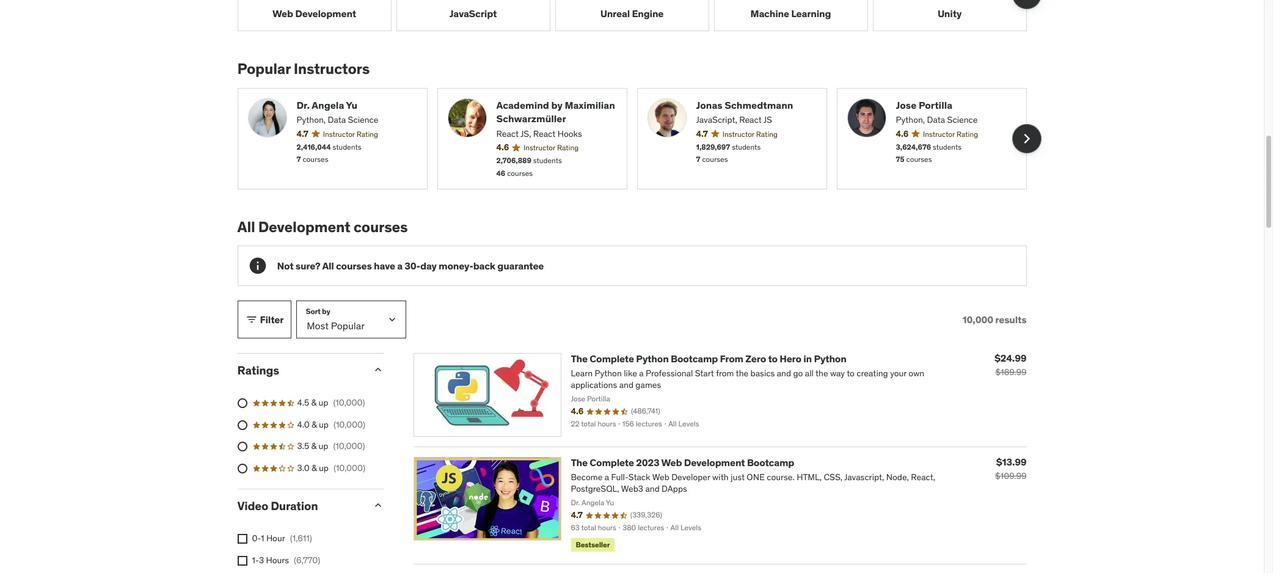 Task type: locate. For each thing, give the bounding box(es) containing it.
development
[[295, 8, 356, 20], [258, 217, 350, 236], [684, 457, 745, 469]]

2 data from the left
[[927, 114, 945, 125]]

1 horizontal spatial data
[[927, 114, 945, 125]]

students right '3,624,676'
[[933, 142, 962, 151]]

0 vertical spatial the
[[571, 353, 588, 365]]

4.7 up 1,829,697
[[696, 128, 708, 139]]

up
[[319, 397, 328, 408], [319, 419, 329, 430], [319, 441, 328, 452], [319, 462, 329, 473]]

1 horizontal spatial bootcamp
[[747, 457, 794, 469]]

courses down '2,706,889'
[[507, 168, 533, 178]]

development for web
[[295, 8, 356, 20]]

web right 2023
[[661, 457, 682, 469]]

1 horizontal spatial 4.6
[[896, 128, 909, 139]]

courses down '3,624,676'
[[906, 155, 932, 164]]

instructor rating down dr. angela yu python, data science
[[323, 129, 378, 139]]

1 vertical spatial carousel element
[[237, 88, 1041, 189]]

filter
[[260, 313, 284, 325]]

1 horizontal spatial small image
[[372, 364, 384, 376]]

0 horizontal spatial small image
[[245, 314, 258, 326]]

science
[[348, 114, 378, 125], [947, 114, 978, 125]]

science down the dr. angela yu link
[[348, 114, 378, 125]]

hooks
[[558, 128, 582, 139]]

7 inside 2,416,044 students 7 courses
[[297, 155, 301, 164]]

(10,000) down 3.5 & up (10,000)
[[334, 462, 365, 473]]

courses inside 2,416,044 students 7 courses
[[303, 155, 328, 164]]

up for 4.5 & up
[[319, 397, 328, 408]]

rating down jose portilla link
[[957, 129, 978, 139]]

4.6 for jose portilla
[[896, 128, 909, 139]]

data down portilla
[[927, 114, 945, 125]]

next image for carousel 'element' containing dr. angela yu
[[1017, 129, 1037, 148]]

students for schwarzmüller
[[533, 156, 562, 165]]

react down "jonas schmedtmann" link on the top of page
[[739, 114, 762, 125]]

carousel element containing web development
[[237, 0, 1041, 31]]

4.5
[[297, 397, 309, 408]]

1
[[261, 533, 264, 544]]

web development
[[272, 8, 356, 20]]

& right 4.5
[[311, 397, 317, 408]]

7 down 2,416,044
[[297, 155, 301, 164]]

2 7 from the left
[[696, 155, 701, 164]]

instructor up 1,829,697 students 7 courses
[[723, 129, 754, 139]]

courses down 1,829,697
[[702, 155, 728, 164]]

dr. angela yu link
[[297, 98, 417, 112]]

0 vertical spatial carousel element
[[237, 0, 1041, 31]]

the complete 2023 web development bootcamp
[[571, 457, 794, 469]]

yu
[[346, 99, 358, 111]]

0 horizontal spatial python,
[[297, 114, 326, 125]]

1 vertical spatial all
[[322, 259, 334, 272]]

react inside jonas schmedtmann javascript, react js
[[739, 114, 762, 125]]

all
[[237, 217, 255, 236], [322, 259, 334, 272]]

rating down js
[[756, 129, 778, 139]]

instructor rating
[[323, 129, 378, 139], [723, 129, 778, 139], [923, 129, 978, 139], [524, 143, 579, 152]]

2 the from the top
[[571, 457, 588, 469]]

1 horizontal spatial 4.7
[[696, 128, 708, 139]]

1 horizontal spatial science
[[947, 114, 978, 125]]

instructor
[[323, 129, 355, 139], [723, 129, 754, 139], [923, 129, 955, 139], [524, 143, 555, 152]]

0 horizontal spatial all
[[237, 217, 255, 236]]

3,624,676 students 75 courses
[[896, 142, 962, 164]]

0 horizontal spatial react
[[496, 128, 519, 139]]

science inside jose portilla python, data science
[[947, 114, 978, 125]]

4.7
[[297, 128, 308, 139], [696, 128, 708, 139]]

students inside 3,624,676 students 75 courses
[[933, 142, 962, 151]]

4.7 up 2,416,044
[[297, 128, 308, 139]]

0 horizontal spatial python
[[636, 353, 669, 365]]

rating down hooks at the top
[[557, 143, 579, 152]]

rating down the dr. angela yu link
[[357, 129, 378, 139]]

1 vertical spatial complete
[[590, 457, 634, 469]]

2,416,044 students 7 courses
[[297, 142, 361, 164]]

python
[[636, 353, 669, 365], [814, 353, 847, 365]]

the complete python bootcamp from zero to hero in python
[[571, 353, 847, 365]]

7 down 1,829,697
[[696, 155, 701, 164]]

python,
[[297, 114, 326, 125], [896, 114, 925, 125]]

0-1 hour (1,611)
[[252, 533, 312, 544]]

1 vertical spatial development
[[258, 217, 350, 236]]

1 4.7 from the left
[[297, 128, 308, 139]]

science down jose portilla link
[[947, 114, 978, 125]]

react right js,
[[533, 128, 556, 139]]

7 for jonas
[[696, 155, 701, 164]]

courses up have
[[354, 217, 408, 236]]

& right 4.0
[[312, 419, 317, 430]]

0 vertical spatial development
[[295, 8, 356, 20]]

instructor rating down hooks at the top
[[524, 143, 579, 152]]

video
[[237, 499, 268, 514]]

2 science from the left
[[947, 114, 978, 125]]

courses inside 3,624,676 students 75 courses
[[906, 155, 932, 164]]

1 vertical spatial next image
[[1017, 129, 1037, 148]]

jose portilla python, data science
[[896, 99, 978, 125]]

bootcamp
[[671, 353, 718, 365], [747, 457, 794, 469]]

instructor rating for data
[[923, 129, 978, 139]]

0 horizontal spatial 4.7
[[297, 128, 308, 139]]

students for python,
[[333, 142, 361, 151]]

students right 2,416,044
[[333, 142, 361, 151]]

1 data from the left
[[328, 114, 346, 125]]

development inside web development link
[[295, 8, 356, 20]]

a
[[397, 259, 403, 272]]

popular instructors
[[237, 59, 370, 78]]

xsmall image
[[237, 534, 247, 544]]

the for the complete python bootcamp from zero to hero in python
[[571, 353, 588, 365]]

the complete python bootcamp from zero to hero in python link
[[571, 353, 847, 365]]

next image
[[1017, 0, 1037, 4], [1017, 129, 1037, 148]]

2 python, from the left
[[896, 114, 925, 125]]

1 vertical spatial the
[[571, 457, 588, 469]]

instructor rating for react
[[723, 129, 778, 139]]

(10,000) up 4.0 & up (10,000)
[[333, 397, 365, 408]]

1 science from the left
[[348, 114, 378, 125]]

python, inside dr. angela yu python, data science
[[297, 114, 326, 125]]

video duration button
[[237, 499, 362, 514]]

react left js,
[[496, 128, 519, 139]]

2 (10,000) from the top
[[334, 419, 365, 430]]

0 horizontal spatial data
[[328, 114, 346, 125]]

1 python, from the left
[[297, 114, 326, 125]]

students inside 2,706,889 students 46 courses
[[533, 156, 562, 165]]

popular instructors element
[[237, 59, 1041, 189]]

instructor rating down jonas schmedtmann javascript, react js
[[723, 129, 778, 139]]

4.6
[[896, 128, 909, 139], [496, 142, 509, 153]]

4 (10,000) from the top
[[334, 462, 365, 473]]

small image
[[245, 314, 258, 326], [372, 364, 384, 376]]

courses inside 1,829,697 students 7 courses
[[702, 155, 728, 164]]

$24.99 $189.99
[[995, 352, 1027, 378]]

students inside 2,416,044 students 7 courses
[[333, 142, 361, 151]]

1 vertical spatial bootcamp
[[747, 457, 794, 469]]

students inside 1,829,697 students 7 courses
[[732, 142, 761, 151]]

courses for react
[[702, 155, 728, 164]]

1 the from the top
[[571, 353, 588, 365]]

js
[[763, 114, 772, 125]]

carousel element
[[237, 0, 1041, 31], [237, 88, 1041, 189]]

0 horizontal spatial 4.6
[[496, 142, 509, 153]]

students
[[333, 142, 361, 151], [732, 142, 761, 151], [933, 142, 962, 151], [533, 156, 562, 165]]

1 (10,000) from the top
[[333, 397, 365, 408]]

0 vertical spatial small image
[[245, 314, 258, 326]]

python, down jose
[[896, 114, 925, 125]]

0 horizontal spatial web
[[272, 8, 293, 20]]

filter button
[[237, 301, 292, 339]]

2 4.7 from the left
[[696, 128, 708, 139]]

3 (10,000) from the top
[[333, 441, 365, 452]]

(6,770)
[[294, 555, 320, 566]]

up right 3.0 on the left of page
[[319, 462, 329, 473]]

the
[[571, 353, 588, 365], [571, 457, 588, 469]]

2 complete from the top
[[590, 457, 634, 469]]

instructor rating down jose portilla python, data science
[[923, 129, 978, 139]]

1 horizontal spatial web
[[661, 457, 682, 469]]

2,706,889 students 46 courses
[[496, 156, 562, 178]]

web up popular
[[272, 8, 293, 20]]

4.6 up '2,706,889'
[[496, 142, 509, 153]]

back
[[473, 259, 496, 272]]

dr. angela yu python, data science
[[297, 99, 378, 125]]

$13.99
[[996, 456, 1027, 468]]

javascript link
[[396, 0, 550, 31]]

up right 4.0
[[319, 419, 329, 430]]

1 horizontal spatial all
[[322, 259, 334, 272]]

small image
[[372, 499, 384, 512]]

data
[[328, 114, 346, 125], [927, 114, 945, 125]]

dr.
[[297, 99, 310, 111]]

1 carousel element from the top
[[237, 0, 1041, 31]]

0 vertical spatial 4.6
[[896, 128, 909, 139]]

0 horizontal spatial 7
[[297, 155, 301, 164]]

(10,000) up 3.5 & up (10,000)
[[334, 419, 365, 430]]

4.6 up '3,624,676'
[[896, 128, 909, 139]]

data down angela
[[328, 114, 346, 125]]

& right 3.0 on the left of page
[[312, 462, 317, 473]]

1 horizontal spatial react
[[533, 128, 556, 139]]

1 next image from the top
[[1017, 0, 1037, 4]]

instructor down js,
[[524, 143, 555, 152]]

students right '2,706,889'
[[533, 156, 562, 165]]

instructor up 3,624,676 students 75 courses
[[923, 129, 955, 139]]

react
[[739, 114, 762, 125], [496, 128, 519, 139], [533, 128, 556, 139]]

2 carousel element from the top
[[237, 88, 1041, 189]]

1 horizontal spatial python,
[[896, 114, 925, 125]]

instructor for react
[[723, 129, 754, 139]]

2 next image from the top
[[1017, 129, 1037, 148]]

web inside carousel 'element'
[[272, 8, 293, 20]]

next image inside popular instructors element
[[1017, 129, 1037, 148]]

4.7 for jonas schmedtmann
[[696, 128, 708, 139]]

& for 4.0
[[312, 419, 317, 430]]

students right 1,829,697
[[732, 142, 761, 151]]

instructor for schwarzmüller
[[524, 143, 555, 152]]

courses for python,
[[303, 155, 328, 164]]

1 horizontal spatial 7
[[696, 155, 701, 164]]

(10,000) up "3.0 & up (10,000)"
[[333, 441, 365, 452]]

up for 3.5 & up
[[319, 441, 328, 452]]

1 vertical spatial 4.6
[[496, 142, 509, 153]]

from
[[720, 353, 744, 365]]

$109.99
[[995, 471, 1027, 482]]

0 vertical spatial bootcamp
[[671, 353, 718, 365]]

3
[[259, 555, 264, 566]]

up right 3.5
[[319, 441, 328, 452]]

python, inside jose portilla python, data science
[[896, 114, 925, 125]]

1 horizontal spatial python
[[814, 353, 847, 365]]

0 vertical spatial web
[[272, 8, 293, 20]]

web
[[272, 8, 293, 20], [661, 457, 682, 469]]

instructor up 2,416,044 students 7 courses
[[323, 129, 355, 139]]

&
[[311, 397, 317, 408], [312, 419, 317, 430], [311, 441, 317, 452], [312, 462, 317, 473]]

javascript
[[450, 8, 497, 20]]

2 horizontal spatial react
[[739, 114, 762, 125]]

2023
[[636, 457, 659, 469]]

1 complete from the top
[[590, 353, 634, 365]]

popular
[[237, 59, 291, 78]]

jose portilla link
[[896, 98, 1016, 112]]

up right 4.5
[[319, 397, 328, 408]]

python, down dr.
[[297, 114, 326, 125]]

1 7 from the left
[[297, 155, 301, 164]]

7
[[297, 155, 301, 164], [696, 155, 701, 164]]

not
[[277, 259, 294, 272]]

rating for python,
[[357, 129, 378, 139]]

0 horizontal spatial science
[[348, 114, 378, 125]]

development for all
[[258, 217, 350, 236]]

& right 3.5
[[311, 441, 317, 452]]

0 vertical spatial complete
[[590, 353, 634, 365]]

complete for 2023
[[590, 457, 634, 469]]

courses for schwarzmüller
[[507, 168, 533, 178]]

1 vertical spatial web
[[661, 457, 682, 469]]

courses down 2,416,044
[[303, 155, 328, 164]]

courses inside 2,706,889 students 46 courses
[[507, 168, 533, 178]]

7 inside 1,829,697 students 7 courses
[[696, 155, 701, 164]]

0 vertical spatial next image
[[1017, 0, 1037, 4]]

jonas schmedtmann link
[[696, 98, 817, 112]]



Task type: describe. For each thing, give the bounding box(es) containing it.
4.6 for academind by maximilian schwarzmüller
[[496, 142, 509, 153]]

1,829,697
[[696, 142, 730, 151]]

1 python from the left
[[636, 353, 669, 365]]

not sure? all courses have a 30-day money-back guarantee
[[277, 259, 544, 272]]

hero
[[780, 353, 802, 365]]

ratings button
[[237, 363, 362, 378]]

machine
[[751, 8, 789, 20]]

schmedtmann
[[725, 99, 793, 111]]

engine
[[632, 8, 664, 20]]

video duration
[[237, 499, 318, 514]]

3.5 & up (10,000)
[[297, 441, 365, 452]]

$24.99
[[995, 352, 1027, 364]]

1 vertical spatial small image
[[372, 364, 384, 376]]

up for 3.0 & up
[[319, 462, 329, 473]]

results
[[995, 313, 1027, 325]]

46
[[496, 168, 505, 178]]

unreal engine link
[[555, 0, 709, 31]]

0 horizontal spatial bootcamp
[[671, 353, 718, 365]]

unity link
[[873, 0, 1027, 31]]

science inside dr. angela yu python, data science
[[348, 114, 378, 125]]

2 vertical spatial development
[[684, 457, 745, 469]]

courses left have
[[336, 259, 372, 272]]

instructor rating for python,
[[323, 129, 378, 139]]

1,829,697 students 7 courses
[[696, 142, 761, 164]]

instructor for data
[[923, 129, 955, 139]]

0 vertical spatial all
[[237, 217, 255, 236]]

data inside dr. angela yu python, data science
[[328, 114, 346, 125]]

1-3 hours (6,770)
[[252, 555, 320, 566]]

machine learning link
[[714, 0, 868, 31]]

(1,611)
[[290, 533, 312, 544]]

2,416,044
[[297, 142, 331, 151]]

4.5 & up (10,000)
[[297, 397, 365, 408]]

3.0
[[297, 462, 310, 473]]

10,000
[[963, 313, 993, 325]]

money-
[[439, 259, 473, 272]]

xsmall image
[[237, 556, 247, 566]]

data inside jose portilla python, data science
[[927, 114, 945, 125]]

& for 4.5
[[311, 397, 317, 408]]

1-
[[252, 555, 259, 566]]

hour
[[266, 533, 285, 544]]

instructors
[[294, 59, 370, 78]]

& for 3.5
[[311, 441, 317, 452]]

jonas schmedtmann javascript, react js
[[696, 99, 793, 125]]

students for data
[[933, 142, 962, 151]]

(10,000) for 4.5 & up (10,000)
[[333, 397, 365, 408]]

$189.99
[[996, 367, 1027, 378]]

academind
[[496, 99, 549, 111]]

hours
[[266, 555, 289, 566]]

10,000 results status
[[963, 313, 1027, 326]]

(10,000) for 4.0 & up (10,000)
[[334, 419, 365, 430]]

$13.99 $109.99
[[995, 456, 1027, 482]]

the complete 2023 web development bootcamp link
[[571, 457, 794, 469]]

rating for react
[[756, 129, 778, 139]]

3,624,676
[[896, 142, 931, 151]]

students for react
[[732, 142, 761, 151]]

ratings
[[237, 363, 279, 378]]

complete for python
[[590, 353, 634, 365]]

schwarzmüller
[[496, 113, 566, 125]]

zero
[[746, 353, 766, 365]]

instructor rating for schwarzmüller
[[524, 143, 579, 152]]

3.5
[[297, 441, 309, 452]]

small image inside filter button
[[245, 314, 258, 326]]

the for the complete 2023 web development bootcamp
[[571, 457, 588, 469]]

4.7 for dr. angela yu
[[297, 128, 308, 139]]

unreal
[[600, 8, 630, 20]]

0-
[[252, 533, 261, 544]]

maximilian
[[565, 99, 615, 111]]

unreal engine
[[600, 8, 664, 20]]

academind by maximilian schwarzmüller link
[[496, 98, 617, 126]]

2,706,889
[[496, 156, 531, 165]]

rating for schwarzmüller
[[557, 143, 579, 152]]

7 for dr.
[[297, 155, 301, 164]]

learning
[[791, 8, 831, 20]]

by
[[551, 99, 563, 111]]

all development courses
[[237, 217, 408, 236]]

next image for carousel 'element' containing web development
[[1017, 0, 1037, 4]]

day
[[420, 259, 437, 272]]

2 python from the left
[[814, 353, 847, 365]]

& for 3.0
[[312, 462, 317, 473]]

4.0
[[297, 419, 310, 430]]

portilla
[[919, 99, 953, 111]]

unity
[[938, 8, 962, 20]]

jonas
[[696, 99, 723, 111]]

instructor for python,
[[323, 129, 355, 139]]

rating for data
[[957, 129, 978, 139]]

angela
[[312, 99, 344, 111]]

30-
[[405, 259, 420, 272]]

jose
[[896, 99, 917, 111]]

(10,000) for 3.0 & up (10,000)
[[334, 462, 365, 473]]

js,
[[520, 128, 531, 139]]

guarantee
[[498, 259, 544, 272]]

machine learning
[[751, 8, 831, 20]]

sure?
[[296, 259, 320, 272]]

to
[[768, 353, 778, 365]]

3.0 & up (10,000)
[[297, 462, 365, 473]]

4.0 & up (10,000)
[[297, 419, 365, 430]]

carousel element containing dr. angela yu
[[237, 88, 1041, 189]]

75
[[896, 155, 905, 164]]

web development link
[[237, 0, 391, 31]]

javascript,
[[696, 114, 737, 125]]

(10,000) for 3.5 & up (10,000)
[[333, 441, 365, 452]]

10,000 results
[[963, 313, 1027, 325]]

in
[[804, 353, 812, 365]]

up for 4.0 & up
[[319, 419, 329, 430]]

courses for data
[[906, 155, 932, 164]]



Task type: vqa. For each thing, say whether or not it's contained in the screenshot.
how to get started in game development
no



